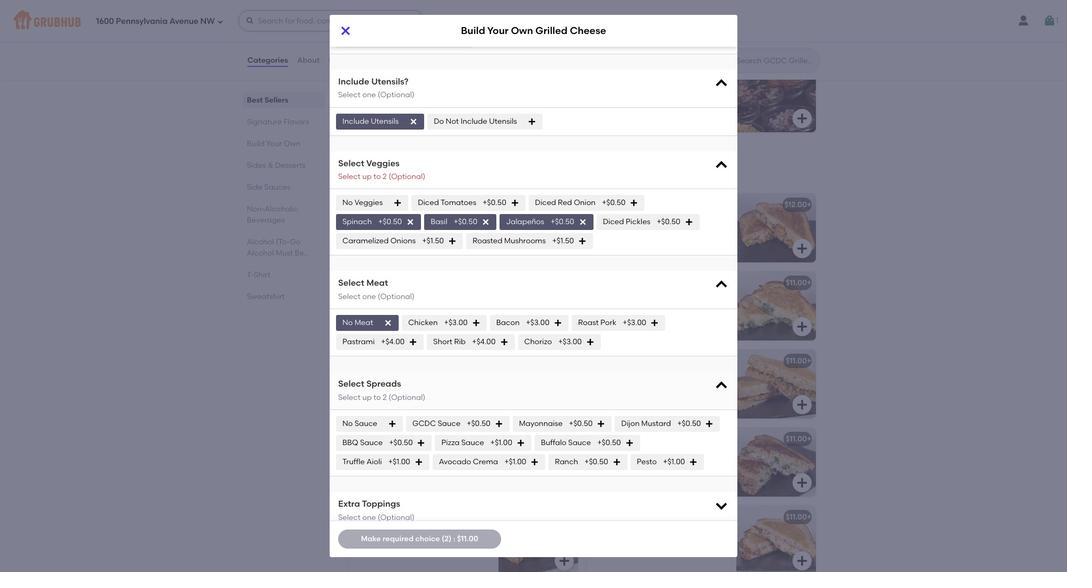 Task type: vqa. For each thing, say whether or not it's contained in the screenshot.
the bottom 2
yes



Task type: describe. For each thing, give the bounding box(es) containing it.
+ for pepper jack cheese, chorizo crumble, pico de gallo, avocado crema
[[807, 200, 812, 209]]

+$4.00 for short rib
[[472, 337, 496, 346]]

$12.00 + for cheddar cheese, diced jalapeno, pulled pork, mac and chees, bbq sauce
[[547, 356, 574, 365]]

$11.00 + for mozzarella, feta cheese, spinach, tomato, diced red onion
[[548, 434, 574, 443]]

2 for veggies
[[383, 172, 387, 181]]

ordered
[[366, 50, 395, 60]]

pepper,
[[663, 382, 690, 391]]

grilled inside signature flavors gcdc's famous signature flavors: available as a grilled cheese, patty melt, or mac & cheese bowl.
[[500, 172, 520, 179]]

0 vertical spatial roasted
[[473, 237, 503, 246]]

1 horizontal spatial mustard
[[642, 419, 671, 428]]

1600 pennsylvania avenue nw
[[96, 16, 215, 26]]

no veggies
[[343, 198, 383, 207]]

side sauces
[[247, 183, 291, 192]]

+ for mozzarella, feta cheese, spinach, tomato, diced red onion
[[569, 434, 574, 443]]

up for spreads
[[362, 393, 372, 402]]

cheese, inside "swiss cheese, pastrami, sauekraut, mustard"
[[376, 527, 406, 536]]

2 vertical spatial signature
[[399, 172, 429, 179]]

0 horizontal spatial avocado
[[439, 457, 471, 466]]

1 vertical spatial pesto
[[637, 457, 657, 466]]

gcdc's
[[347, 172, 372, 179]]

make
[[361, 534, 381, 543]]

truffle inside mozzarella cheese, roasted mushrooms, spinach, truffle herb aioli
[[672, 460, 694, 469]]

2 horizontal spatial blue
[[478, 16, 493, 25]]

do
[[434, 117, 444, 126]]

$12.00 for cheddar cheese, diced jalapeno, pulled pork, mac and chees, bbq sauce
[[547, 356, 569, 365]]

signature for signature flavors gcdc's famous signature flavors: available as a grilled cheese, patty melt, or mac & cheese bowl.
[[347, 157, 401, 170]]

diced inside mozzarella, feta cheese, spinach, tomato, diced red onion
[[387, 460, 408, 469]]

+$4.00 for pastrami
[[381, 337, 405, 346]]

cheese, inside cheddar and pepper jack cheese, cajun crunch (bell pepper, celery, onion) remoulade
[[691, 371, 720, 380]]

blue cheese crumbles
[[478, 16, 559, 25]]

no meat
[[343, 318, 373, 327]]

build for build your own grilled cheese
[[461, 25, 485, 37]]

cheese, inside american cheese, diced tomato, bacon
[[393, 215, 422, 224]]

cheddar for cajun
[[593, 371, 626, 380]]

pastrami
[[343, 337, 375, 346]]

+$1.00 for pizza sauce
[[491, 438, 513, 447]]

jack for pepper jack
[[370, 16, 388, 25]]

$11.00 for mozzarella, feta cheese, spinach, tomato, diced red onion
[[548, 434, 569, 443]]

southwest
[[593, 200, 631, 209]]

reviews
[[329, 56, 358, 65]]

extra toppings select one (optional)
[[338, 499, 415, 522]]

one for utensils?
[[362, 90, 376, 100]]

avocado crema
[[439, 457, 498, 466]]

select inside include utensils? select one (optional)
[[338, 90, 361, 100]]

cajun image
[[737, 349, 816, 418]]

own for build your own
[[284, 139, 301, 148]]

4 select from the top
[[338, 278, 365, 288]]

roast
[[578, 318, 599, 327]]

mac inside signature flavors gcdc's famous signature flavors: available as a grilled cheese, patty melt, or mac & cheese bowl.
[[591, 172, 604, 179]]

avenue
[[170, 16, 199, 26]]

cheese inside signature flavors gcdc's famous signature flavors: available as a grilled cheese, patty melt, or mac & cheese bowl.
[[612, 172, 636, 179]]

cheese, inside mozzarella, feta cheese, spinach, tomato, diced red onion
[[415, 449, 445, 458]]

soup
[[387, 98, 405, 107]]

include utensils
[[343, 117, 399, 126]]

no sauce
[[343, 419, 377, 428]]

spinach, inside mozzarella, feta cheese, spinach, tomato, diced red onion
[[446, 449, 478, 458]]

best sellers tab
[[247, 95, 321, 106]]

mac inside cheddar cheese, diced jalapeno, pulled pork, mac and chees, bbq sauce
[[399, 382, 415, 391]]

$11.00 + for mozzarella cheese, spinach, basil, pesto
[[786, 278, 812, 287]]

$12.00 + for pepper jack cheese, chorizo crumble, pico de gallo, avocado crema
[[785, 200, 812, 209]]

0 vertical spatial aioli
[[367, 457, 382, 466]]

3 select from the top
[[338, 172, 361, 181]]

jack for pepper jack cheese, chorizo crumble, pico de gallo, avocado crema
[[621, 215, 639, 224]]

+ for cheddar cheese, diced jalapeno, pulled pork, mac and chees, bbq sauce
[[569, 356, 574, 365]]

reuben
[[355, 512, 383, 521]]

diced red onion
[[535, 198, 596, 207]]

pork
[[601, 318, 617, 327]]

veggies for select
[[367, 158, 400, 168]]

buffalo inside cheddar and blue cheese, buffalo crunch (diced carrot, celery, onion), ranch and hot sauce
[[454, 293, 479, 302]]

dijon
[[622, 419, 640, 428]]

$4.00
[[357, 110, 377, 119]]

+$0.50 for diced tomatoes
[[483, 198, 507, 207]]

+$1.00 for truffle aioli
[[389, 457, 410, 466]]

buffalo for buffalo sauce
[[541, 438, 567, 447]]

basil
[[431, 217, 448, 226]]

jalapeno,
[[443, 371, 480, 380]]

cheese, inside mozzarella cheese, roasted mushrooms, spinach, truffle herb aioli
[[633, 449, 663, 458]]

roasted mushrooms
[[473, 237, 546, 246]]

best for best sellers
[[247, 96, 263, 105]]

no for select veggies
[[343, 198, 353, 207]]

0 vertical spatial american
[[380, 200, 416, 209]]

2 select from the top
[[338, 158, 365, 168]]

buffalo blue image
[[499, 271, 578, 340]]

diced tomatoes
[[418, 198, 477, 207]]

+$0.50 for ranch
[[585, 457, 608, 466]]

caramelized
[[343, 237, 389, 246]]

and down "(diced"
[[380, 315, 395, 324]]

+$1.50 for roasted mushrooms
[[552, 237, 574, 246]]

mushrooms,
[[593, 460, 637, 469]]

beverages
[[247, 216, 285, 225]]

meat for no
[[355, 318, 373, 327]]

5 select from the top
[[338, 292, 361, 301]]

american inside american cheese, diced tomato, bacon
[[355, 215, 391, 224]]

1 cajun from the top
[[593, 356, 615, 365]]

include utensils? select one (optional)
[[338, 76, 415, 100]]

2 for spreads
[[383, 393, 387, 402]]

diced down southwest
[[603, 217, 624, 226]]

flavors:
[[431, 172, 454, 179]]

extra
[[338, 499, 360, 509]]

non-alcoholic beverages tab
[[247, 203, 321, 226]]

blue inside cheddar and blue cheese, buffalo crunch (diced carrot, celery, onion), ranch and hot sauce
[[406, 293, 421, 302]]

$13.00 +
[[547, 512, 574, 521]]

roast pork
[[578, 318, 617, 327]]

main navigation navigation
[[0, 0, 1068, 41]]

cheese, inside signature flavors gcdc's famous signature flavors: available as a grilled cheese, patty melt, or mac & cheese bowl.
[[522, 172, 547, 179]]

about button
[[297, 41, 320, 80]]

crema inside pepper jack cheese, chorizo crumble, pico de gallo, avocado crema
[[593, 237, 618, 246]]

patty
[[549, 172, 565, 179]]

1 vertical spatial ranch
[[555, 457, 578, 466]]

gcdc
[[413, 419, 436, 428]]

one for toppings
[[362, 513, 376, 522]]

$13.00
[[547, 512, 569, 521]]

chicken
[[408, 318, 438, 327]]

include for utensils?
[[338, 76, 369, 86]]

feta inside mozzarella, feta cheese, spinach, tomato, diced red onion
[[397, 449, 414, 458]]

nw
[[200, 16, 215, 26]]

diced up the basil
[[418, 198, 439, 207]]

mediterranean
[[355, 434, 410, 443]]

& inside tab
[[268, 161, 273, 170]]

cheddar for crunch
[[355, 293, 388, 302]]

pizza for pizza melt
[[593, 512, 612, 521]]

mediterranean image
[[499, 427, 578, 496]]

flavors for signature flavors
[[284, 117, 309, 126]]

1 vertical spatial chorizo
[[525, 337, 552, 346]]

feta cheese crumbles
[[343, 35, 425, 44]]

pepper jack
[[343, 16, 388, 25]]

$11.00 + for cheddar and pepper jack cheese, cajun crunch (bell pepper, celery, onion) remoulade
[[786, 356, 812, 365]]

signature flavors
[[247, 117, 309, 126]]

(optional) for select meat
[[378, 292, 415, 301]]

crunch inside cheddar and blue cheese, buffalo crunch (diced carrot, celery, onion), ranch and hot sauce
[[355, 304, 382, 313]]

+$0.50 for jalapeños
[[551, 217, 575, 226]]

1 horizontal spatial red
[[558, 198, 572, 207]]

hot
[[396, 315, 409, 324]]

1 vertical spatial bacon
[[497, 318, 520, 327]]

pico
[[628, 226, 644, 235]]

mozzarella cheese, spinach, basil, pesto
[[593, 293, 716, 313]]

diced inside cheddar cheese, diced jalapeno, pulled pork, mac and chees, bbq sauce
[[421, 371, 442, 380]]

7 select from the top
[[338, 393, 361, 402]]

+$3.00 for bacon
[[526, 318, 550, 327]]

sweatshirt tab
[[247, 291, 321, 302]]

utensils?
[[372, 76, 409, 86]]

mozzarella, feta cheese, spinach, tomato, diced red onion
[[355, 449, 478, 469]]

cheese, inside cheddar cheese, diced jalapeno, pulled pork, mac and chees, bbq sauce
[[390, 371, 419, 380]]

mayonnaise
[[519, 419, 563, 428]]

famous
[[373, 172, 398, 179]]

t-shirt
[[247, 270, 270, 279]]

most
[[347, 50, 364, 60]]

+$0.50 for basil
[[454, 217, 478, 226]]

as
[[486, 172, 493, 179]]

bacon inside american cheese, diced tomato, bacon
[[355, 226, 379, 235]]

0 vertical spatial grilled
[[536, 25, 568, 37]]

on
[[396, 50, 406, 60]]

1
[[1056, 16, 1059, 25]]

buffalo sauce
[[541, 438, 591, 447]]

pulled
[[355, 382, 377, 391]]

select inside 'extra toppings select one (optional)'
[[338, 513, 361, 522]]

reviews button
[[328, 41, 359, 80]]

Search GCDC Grilled Cheese Bar search field
[[736, 56, 817, 66]]

sides
[[247, 161, 266, 170]]

young american
[[355, 200, 416, 209]]

gcdc sauce
[[413, 419, 461, 428]]

make required choice (2) : $11.00
[[361, 534, 478, 543]]

1 vertical spatial crema
[[473, 457, 498, 466]]

categories button
[[247, 41, 289, 80]]

diced up the jalapeños
[[535, 198, 556, 207]]

pizza melt
[[593, 512, 630, 521]]

sauce for no sauce
[[355, 419, 377, 428]]

chees,
[[432, 382, 457, 391]]

roasted inside mozzarella cheese, roasted mushrooms, spinach, truffle herb aioli
[[664, 449, 694, 458]]

do not include utensils
[[434, 117, 517, 126]]

+$0.50 for bbq sauce
[[389, 438, 413, 447]]

melt,
[[566, 172, 581, 179]]

cajun inside cheddar and pepper jack cheese, cajun crunch (bell pepper, celery, onion) remoulade
[[593, 382, 615, 391]]

build your own tab
[[247, 138, 321, 149]]

t-
[[247, 270, 254, 279]]

crumble,
[[593, 226, 627, 235]]

short
[[433, 337, 453, 346]]

pepper jack cheese, chorizo crumble, pico de gallo, avocado crema
[[593, 215, 713, 246]]

required
[[383, 534, 414, 543]]

pizza melt image
[[737, 506, 816, 572]]

cheese, inside mozzarella cheese, spinach, basil, pesto
[[633, 293, 663, 302]]

own for build your own grilled cheese
[[511, 25, 533, 37]]

diced pickles
[[603, 217, 651, 226]]

veggies for no
[[355, 198, 383, 207]]

sauce for pizza sauce
[[462, 438, 484, 447]]

aioli inside mozzarella cheese, roasted mushrooms, spinach, truffle herb aioli
[[593, 471, 609, 480]]

about
[[297, 56, 320, 65]]

up for veggies
[[362, 172, 372, 181]]

+ for american cheese, diced tomato, bacon
[[569, 200, 574, 209]]

bbq image
[[499, 349, 578, 418]]

american cheese, diced tomato, bacon
[[355, 215, 476, 235]]



Task type: locate. For each thing, give the bounding box(es) containing it.
+$1.50 down the basil
[[422, 237, 444, 246]]

+$3.00 up rib
[[444, 318, 468, 327]]

buffalo up no meat
[[355, 278, 382, 287]]

1 horizontal spatial sellers
[[374, 36, 411, 49]]

1 vertical spatial mustard
[[355, 538, 385, 547]]

and left chees, at bottom left
[[416, 382, 431, 391]]

diced inside american cheese, diced tomato, bacon
[[424, 215, 445, 224]]

jack inside cheddar and pepper jack cheese, cajun crunch (bell pepper, celery, onion) remoulade
[[671, 371, 689, 380]]

alcoholic
[[265, 204, 298, 214]]

feta down mediterranean
[[397, 449, 414, 458]]

mozzarella up pork
[[593, 293, 632, 302]]

cajun
[[593, 356, 615, 365], [593, 382, 615, 391]]

shirt
[[254, 270, 270, 279]]

jack up "pico"
[[621, 215, 639, 224]]

best sellers most ordered on grubhub
[[347, 36, 440, 60]]

pickles
[[626, 217, 651, 226]]

+$0.50 for mayonnaise
[[569, 419, 593, 428]]

1 horizontal spatial chorizo
[[672, 215, 700, 224]]

bbq down no sauce
[[343, 438, 358, 447]]

and inside cheddar cheese, diced jalapeno, pulled pork, mac and chees, bbq sauce
[[416, 382, 431, 391]]

crunch
[[355, 304, 382, 313], [617, 382, 643, 391]]

crunch inside cheddar and pepper jack cheese, cajun crunch (bell pepper, celery, onion) remoulade
[[617, 382, 643, 391]]

sauces
[[264, 183, 291, 192]]

0 vertical spatial avocado
[[680, 226, 713, 235]]

toppings
[[362, 499, 400, 509]]

1 horizontal spatial +$4.00
[[472, 337, 496, 346]]

0 vertical spatial tomato,
[[446, 215, 476, 224]]

2 to from the top
[[374, 393, 381, 402]]

1 vertical spatial celery,
[[692, 382, 716, 391]]

+$0.50 down truffle herb
[[585, 457, 608, 466]]

your for build your own grilled cheese
[[488, 25, 509, 37]]

2 vertical spatial jack
[[671, 371, 689, 380]]

0 vertical spatial pepper
[[343, 16, 369, 25]]

pepper for pepper jack
[[343, 16, 369, 25]]

0 horizontal spatial aioli
[[367, 457, 382, 466]]

american
[[380, 200, 416, 209], [355, 215, 391, 224]]

swiss cheese, pastrami, sauekraut, mustard
[[355, 527, 482, 547]]

pesto up pork
[[593, 304, 613, 313]]

0 horizontal spatial jack
[[370, 16, 388, 25]]

2 vertical spatial one
[[362, 513, 376, 522]]

0 horizontal spatial celery,
[[435, 304, 458, 313]]

celery, inside cheddar and pepper jack cheese, cajun crunch (bell pepper, celery, onion) remoulade
[[692, 382, 716, 391]]

0 vertical spatial pesto
[[593, 304, 613, 313]]

signature up famous
[[347, 157, 401, 170]]

1 one from the top
[[362, 90, 376, 100]]

1 horizontal spatial feta
[[397, 449, 414, 458]]

+$0.50 for diced red onion
[[602, 198, 626, 207]]

$11.00 + for american cheese, diced tomato, bacon
[[548, 200, 574, 209]]

pennsylvania
[[116, 16, 168, 26]]

one for meat
[[362, 292, 376, 301]]

mozzarella for pesto
[[593, 293, 632, 302]]

2 2 from the top
[[383, 393, 387, 402]]

1 horizontal spatial roasted
[[664, 449, 694, 458]]

sellers for best sellers
[[265, 96, 288, 105]]

3 no from the top
[[343, 419, 353, 428]]

spinach, left basil, on the bottom right
[[664, 293, 696, 302]]

svg image inside 1 button
[[1044, 14, 1056, 27]]

2 up from the top
[[362, 393, 372, 402]]

(optional) inside include utensils? select one (optional)
[[378, 90, 415, 100]]

8 select from the top
[[338, 513, 361, 522]]

roasted
[[473, 237, 503, 246], [664, 449, 694, 458]]

+$1.00 for pesto
[[663, 457, 685, 466]]

+$3.00 for chicken
[[444, 318, 468, 327]]

0 horizontal spatial herb
[[618, 434, 636, 443]]

onions
[[391, 237, 416, 246]]

cheese,
[[522, 172, 547, 179], [393, 215, 422, 224], [641, 215, 670, 224], [423, 293, 452, 302], [633, 293, 663, 302], [390, 371, 419, 380], [691, 371, 720, 380], [415, 449, 445, 458], [633, 449, 663, 458], [376, 527, 406, 536]]

celery, inside cheddar and blue cheese, buffalo crunch (diced carrot, celery, onion), ranch and hot sauce
[[435, 304, 458, 313]]

1 horizontal spatial avocado
[[680, 226, 713, 235]]

to for spreads
[[374, 393, 381, 402]]

+$0.50 up mozzarella, feta cheese, spinach, tomato, diced red onion on the bottom
[[389, 438, 413, 447]]

to inside select veggies select up to 2 (optional)
[[374, 172, 381, 181]]

onion down or
[[574, 198, 596, 207]]

buffalo blue
[[355, 278, 399, 287]]

1 vertical spatial no
[[343, 318, 353, 327]]

sauce up mozzarella,
[[360, 438, 383, 447]]

+$4.00 down hot
[[381, 337, 405, 346]]

0 vertical spatial signature
[[247, 117, 282, 126]]

0 horizontal spatial buffalo
[[355, 278, 382, 287]]

basil,
[[698, 293, 716, 302]]

0 horizontal spatial roasted
[[473, 237, 503, 246]]

signature inside signature flavors 'tab'
[[247, 117, 282, 126]]

0 vertical spatial bacon
[[355, 226, 379, 235]]

mustard right dijon
[[642, 419, 671, 428]]

(optional)
[[378, 90, 415, 100], [389, 172, 426, 181], [378, 292, 415, 301], [389, 393, 426, 402], [378, 513, 415, 522]]

aioli down "bbq sauce"
[[367, 457, 382, 466]]

non-alcoholic beverages
[[247, 204, 298, 225]]

pastrami,
[[407, 527, 442, 536]]

cheddar inside cheddar and pepper jack cheese, cajun crunch (bell pepper, celery, onion) remoulade
[[593, 371, 626, 380]]

1 horizontal spatial ranch
[[555, 457, 578, 466]]

american down young
[[355, 215, 391, 224]]

1 horizontal spatial best
[[347, 36, 371, 49]]

your for build your own
[[266, 139, 282, 148]]

flavors down best sellers tab
[[284, 117, 309, 126]]

mac right pork, in the bottom of the page
[[399, 382, 415, 391]]

(optional) for extra toppings
[[378, 513, 415, 522]]

+$0.50 up buffalo sauce
[[569, 419, 593, 428]]

signature flavors tab
[[247, 116, 321, 127]]

+ for swiss cheese, pastrami, sauekraut, mustard
[[569, 512, 574, 521]]

ranch down buffalo sauce
[[555, 457, 578, 466]]

cheddar for pork,
[[355, 371, 388, 380]]

ranch inside cheddar and blue cheese, buffalo crunch (diced carrot, celery, onion), ranch and hot sauce
[[355, 315, 379, 324]]

1 vertical spatial swiss
[[355, 527, 375, 536]]

desserts
[[275, 161, 306, 170]]

1 +$4.00 from the left
[[381, 337, 405, 346]]

southwest image
[[737, 193, 816, 262]]

$11.00 for american cheese, diced tomato, bacon
[[548, 200, 569, 209]]

+$1.00 for blue cheese crumbles
[[565, 16, 587, 25]]

signature left flavors:
[[399, 172, 429, 179]]

sauce up avocado crema
[[462, 438, 484, 447]]

1 horizontal spatial $12.00
[[785, 200, 807, 209]]

0 horizontal spatial bacon
[[355, 226, 379, 235]]

1 2 from the top
[[383, 172, 387, 181]]

veggies inside select veggies select up to 2 (optional)
[[367, 158, 400, 168]]

ranch up pastrami
[[355, 315, 379, 324]]

cheddar cheese, diced jalapeno, pulled pork, mac and chees, bbq sauce
[[355, 371, 480, 402]]

(bell
[[645, 382, 661, 391]]

young
[[355, 200, 378, 209]]

jack up the feta cheese crumbles
[[370, 16, 388, 25]]

flavors inside 'tab'
[[284, 117, 309, 126]]

cheese, inside cheddar and blue cheese, buffalo crunch (diced carrot, celery, onion), ranch and hot sauce
[[423, 293, 452, 302]]

0 vertical spatial mac
[[591, 172, 604, 179]]

2 mozzarella from the top
[[593, 449, 632, 458]]

1 mozzarella from the top
[[593, 293, 632, 302]]

meat
[[367, 278, 388, 288], [355, 318, 373, 327]]

buffalo for buffalo blue
[[355, 278, 382, 287]]

no for select spreads
[[343, 419, 353, 428]]

+$0.50 for diced pickles
[[657, 217, 681, 226]]

green goddess image
[[737, 271, 816, 340]]

rib
[[454, 337, 466, 346]]

truffle
[[593, 434, 616, 443], [343, 457, 365, 466], [672, 460, 694, 469]]

one down toppings
[[362, 513, 376, 522]]

herb inside mozzarella cheese, roasted mushrooms, spinach, truffle herb aioli
[[696, 460, 714, 469]]

crunch up no meat
[[355, 304, 382, 313]]

chorizo
[[672, 215, 700, 224], [525, 337, 552, 346]]

truffle for truffle herb
[[593, 434, 616, 443]]

0 horizontal spatial tomato,
[[355, 460, 385, 469]]

+$0.50 up diced pickles
[[602, 198, 626, 207]]

veggies up spinach
[[355, 198, 383, 207]]

+ for cheddar and pepper jack cheese, cajun crunch (bell pepper, celery, onion) remoulade
[[807, 356, 812, 365]]

0 horizontal spatial $12.00 +
[[547, 356, 574, 365]]

tomato, inside american cheese, diced tomato, bacon
[[446, 215, 476, 224]]

build inside tab
[[247, 139, 265, 148]]

spinach, inside mozzarella cheese, spinach, basil, pesto
[[664, 293, 696, 302]]

avocado right gallo,
[[680, 226, 713, 235]]

up inside select veggies select up to 2 (optional)
[[362, 172, 372, 181]]

2 one from the top
[[362, 292, 376, 301]]

1 horizontal spatial bacon
[[497, 318, 520, 327]]

+$1.50 for caramelized onions
[[422, 237, 444, 246]]

+$0.50 right de
[[657, 217, 681, 226]]

1 horizontal spatial onion
[[574, 198, 596, 207]]

avocado inside pepper jack cheese, chorizo crumble, pico de gallo, avocado crema
[[680, 226, 713, 235]]

avocado down pizza sauce
[[439, 457, 471, 466]]

$11.00
[[548, 200, 569, 209], [786, 278, 807, 287], [786, 356, 807, 365], [548, 434, 569, 443], [786, 434, 807, 443], [786, 512, 807, 521], [457, 534, 478, 543]]

truffle herb
[[593, 434, 636, 443]]

+$0.50 down a
[[483, 198, 507, 207]]

(2)
[[442, 534, 452, 543]]

1600
[[96, 16, 114, 26]]

mozzarella for spinach,
[[593, 449, 632, 458]]

sauce inside cheddar cheese, diced jalapeno, pulled pork, mac and chees, bbq sauce
[[355, 393, 378, 402]]

mustard down reuben in the left bottom of the page
[[355, 538, 385, 547]]

1 vertical spatial crumbles
[[390, 35, 425, 44]]

1 horizontal spatial utensils
[[489, 117, 517, 126]]

1 horizontal spatial grilled
[[536, 25, 568, 37]]

side
[[247, 183, 263, 192]]

one inside 'extra toppings select one (optional)'
[[362, 513, 376, 522]]

pepper inside cheddar and pepper jack cheese, cajun crunch (bell pepper, celery, onion) remoulade
[[644, 371, 670, 380]]

mozzarella inside mozzarella cheese, roasted mushrooms, spinach, truffle herb aioli
[[593, 449, 632, 458]]

spinach, inside mozzarella cheese, roasted mushrooms, spinach, truffle herb aioli
[[639, 460, 670, 469]]

1 horizontal spatial mac
[[591, 172, 604, 179]]

bbq for bbq sauce
[[343, 438, 358, 447]]

bbq inside cheddar cheese, diced jalapeno, pulled pork, mac and chees, bbq sauce
[[459, 382, 475, 391]]

diced
[[418, 198, 439, 207], [535, 198, 556, 207], [424, 215, 445, 224], [603, 217, 624, 226], [421, 371, 442, 380], [387, 460, 408, 469]]

grubhub
[[407, 50, 440, 60]]

cheese, inside pepper jack cheese, chorizo crumble, pico de gallo, avocado crema
[[641, 215, 670, 224]]

jack inside pepper jack cheese, chorizo crumble, pico de gallo, avocado crema
[[621, 215, 639, 224]]

pizza for pizza sauce
[[442, 438, 460, 447]]

aioli
[[367, 457, 382, 466], [593, 471, 609, 480]]

best inside tab
[[247, 96, 263, 105]]

sellers up the signature flavors
[[265, 96, 288, 105]]

1 vertical spatial 2
[[383, 393, 387, 402]]

pepper up crumble, at the right of page
[[593, 215, 619, 224]]

sauce up "bbq sauce"
[[355, 419, 377, 428]]

pepper inside pepper jack cheese, chorizo crumble, pico de gallo, avocado crema
[[593, 215, 619, 224]]

side sauces tab
[[247, 182, 321, 193]]

onion down pizza sauce
[[426, 460, 447, 469]]

reuben image
[[499, 506, 578, 572]]

1 vertical spatial mozzarella
[[593, 449, 632, 458]]

aioli down the mushrooms,
[[593, 471, 609, 480]]

include
[[338, 76, 369, 86], [343, 117, 369, 126], [461, 117, 487, 126]]

grilled
[[536, 25, 568, 37], [500, 172, 520, 179]]

(diced
[[384, 304, 407, 313]]

include for utensils
[[343, 117, 369, 126]]

pizza left melt
[[593, 512, 612, 521]]

$11.00 for mozzarella cheese, spinach, basil, pesto
[[786, 278, 807, 287]]

1 vertical spatial jack
[[621, 215, 639, 224]]

& right or
[[606, 172, 611, 179]]

best
[[347, 36, 371, 49], [247, 96, 263, 105]]

onion inside mozzarella, feta cheese, spinach, tomato, diced red onion
[[426, 460, 447, 469]]

1 utensils from the left
[[371, 117, 399, 126]]

cheddar and pepper jack cheese, cajun crunch (bell pepper, celery, onion) remoulade
[[593, 371, 720, 402]]

+$0.50 for dijon mustard
[[678, 419, 701, 428]]

6 select from the top
[[338, 379, 365, 389]]

sauce for bbq sauce
[[360, 438, 383, 447]]

(optional) inside select spreads select up to 2 (optional)
[[389, 393, 426, 402]]

1 horizontal spatial pesto
[[637, 457, 657, 466]]

+$3.00 right pork
[[623, 318, 647, 327]]

own inside tab
[[284, 139, 301, 148]]

flavors up flavors:
[[404, 157, 445, 170]]

& right sides
[[268, 161, 273, 170]]

mushrooms
[[504, 237, 546, 246]]

2
[[383, 172, 387, 181], [383, 393, 387, 402]]

1 vertical spatial veggies
[[355, 198, 383, 207]]

sweatshirt
[[247, 292, 285, 301]]

crema down pizza sauce
[[473, 457, 498, 466]]

sauce for buffalo sauce
[[568, 438, 591, 447]]

$11.00 for mozzarella cheese, roasted mushrooms, spinach, truffle herb aioli
[[786, 434, 807, 443]]

3 one from the top
[[362, 513, 376, 522]]

1 vertical spatial $12.00 +
[[547, 356, 574, 365]]

+$3.00 down roast
[[559, 337, 582, 346]]

spinach, down pizza sauce
[[446, 449, 478, 458]]

best up most
[[347, 36, 371, 49]]

red inside mozzarella, feta cheese, spinach, tomato, diced red onion
[[410, 460, 424, 469]]

truffle for truffle aioli
[[343, 457, 365, 466]]

2 inside select veggies select up to 2 (optional)
[[383, 172, 387, 181]]

young american image
[[499, 193, 578, 262]]

+$0.50
[[483, 198, 507, 207], [602, 198, 626, 207], [379, 217, 402, 226], [454, 217, 478, 226], [551, 217, 575, 226], [657, 217, 681, 226], [467, 419, 491, 428], [569, 419, 593, 428], [678, 419, 701, 428], [389, 438, 413, 447], [598, 438, 621, 447], [585, 457, 608, 466]]

1 vertical spatial tomato,
[[355, 460, 385, 469]]

pepper up (bell
[[644, 371, 670, 380]]

to inside select spreads select up to 2 (optional)
[[374, 393, 381, 402]]

build for build your own
[[247, 139, 265, 148]]

0 vertical spatial celery,
[[435, 304, 458, 313]]

pesto inside mozzarella cheese, spinach, basil, pesto
[[593, 304, 613, 313]]

(optional) down utensils?
[[378, 90, 415, 100]]

1 vertical spatial aioli
[[593, 471, 609, 480]]

flavors for signature flavors gcdc's famous signature flavors: available as a grilled cheese, patty melt, or mac & cheese bowl.
[[404, 157, 445, 170]]

0 horizontal spatial chorizo
[[525, 337, 552, 346]]

0 horizontal spatial $12.00
[[547, 356, 569, 365]]

2 vertical spatial blue
[[406, 293, 421, 302]]

bbq for bbq
[[355, 356, 371, 365]]

$12.00 +
[[785, 200, 812, 209], [547, 356, 574, 365]]

utensils up signature flavors gcdc's famous signature flavors: available as a grilled cheese, patty melt, or mac & cheese bowl. at the top of the page
[[489, 117, 517, 126]]

(optional) inside select veggies select up to 2 (optional)
[[389, 172, 426, 181]]

pesto
[[593, 304, 613, 313], [637, 457, 657, 466]]

(optional) down pork, in the bottom of the page
[[389, 393, 426, 402]]

pepper
[[343, 16, 369, 25], [593, 215, 619, 224], [644, 371, 670, 380]]

1 vertical spatial flavors
[[404, 157, 445, 170]]

(optional) left flavors:
[[389, 172, 426, 181]]

1 horizontal spatial tomato,
[[446, 215, 476, 224]]

+$1.00
[[565, 16, 587, 25], [491, 438, 513, 447], [389, 457, 410, 466], [505, 457, 527, 466], [663, 457, 685, 466]]

utensils down soup
[[371, 117, 399, 126]]

include inside include utensils? select one (optional)
[[338, 76, 369, 86]]

best sellers
[[247, 96, 288, 105]]

2 horizontal spatial jack
[[671, 371, 689, 380]]

1 vertical spatial avocado
[[439, 457, 471, 466]]

1 button
[[1044, 11, 1059, 30]]

0 horizontal spatial ranch
[[355, 315, 379, 324]]

to for veggies
[[374, 172, 381, 181]]

+$3.00 for roast pork
[[623, 318, 647, 327]]

2 utensils from the left
[[489, 117, 517, 126]]

$11.00 +
[[548, 200, 574, 209], [786, 278, 812, 287], [786, 356, 812, 365], [548, 434, 574, 443], [786, 434, 812, 443], [786, 512, 812, 521]]

(optional) up "(diced"
[[378, 292, 415, 301]]

0 vertical spatial swiss
[[423, 16, 443, 25]]

1 vertical spatial own
[[284, 139, 301, 148]]

1 +$1.50 from the left
[[422, 237, 444, 246]]

sellers inside tab
[[265, 96, 288, 105]]

0 vertical spatial herb
[[618, 434, 636, 443]]

2 no from the top
[[343, 318, 353, 327]]

0 horizontal spatial pepper
[[343, 16, 369, 25]]

0 vertical spatial one
[[362, 90, 376, 100]]

best inside best sellers most ordered on grubhub
[[347, 36, 371, 49]]

tomato, down mozzarella,
[[355, 460, 385, 469]]

mustard inside "swiss cheese, pastrami, sauekraut, mustard"
[[355, 538, 385, 547]]

+ for mozzarella cheese, roasted mushrooms, spinach, truffle herb aioli
[[807, 434, 812, 443]]

0 horizontal spatial best
[[247, 96, 263, 105]]

sellers for best sellers most ordered on grubhub
[[374, 36, 411, 49]]

2 cajun from the top
[[593, 382, 615, 391]]

diced down mozzarella,
[[387, 460, 408, 469]]

crumbles for blue cheese crumbles
[[524, 16, 559, 25]]

$12.00 for pepper jack cheese, chorizo crumble, pico de gallo, avocado crema
[[785, 200, 807, 209]]

+$3.00 for chorizo
[[559, 337, 582, 346]]

& inside signature flavors gcdc's famous signature flavors: available as a grilled cheese, patty melt, or mac & cheese bowl.
[[606, 172, 611, 179]]

bbq down jalapeno,
[[459, 382, 475, 391]]

0 horizontal spatial pizza
[[442, 438, 460, 447]]

up inside select spreads select up to 2 (optional)
[[362, 393, 372, 402]]

(optional) for include utensils?
[[378, 90, 415, 100]]

1 horizontal spatial pizza
[[593, 512, 612, 521]]

up down pulled
[[362, 393, 372, 402]]

your inside tab
[[266, 139, 282, 148]]

0 horizontal spatial mac
[[399, 382, 415, 391]]

2 +$4.00 from the left
[[472, 337, 496, 346]]

one inside include utensils? select one (optional)
[[362, 90, 376, 100]]

tomato, down tomatoes
[[446, 215, 476, 224]]

buffalo up onion),
[[454, 293, 479, 302]]

best up the signature flavors
[[247, 96, 263, 105]]

include right not
[[461, 117, 487, 126]]

and
[[390, 293, 404, 302], [380, 315, 395, 324], [627, 371, 642, 380], [416, 382, 431, 391]]

diced up chees, at bottom left
[[421, 371, 442, 380]]

no up "bbq sauce"
[[343, 419, 353, 428]]

+$0.50 for gcdc sauce
[[467, 419, 491, 428]]

sauce left truffle herb
[[568, 438, 591, 447]]

sauce down the carrot,
[[411, 315, 434, 324]]

0 horizontal spatial crumbles
[[390, 35, 425, 44]]

red down patty
[[558, 198, 572, 207]]

crumbles for feta cheese crumbles
[[390, 35, 425, 44]]

to down spreads
[[374, 393, 381, 402]]

swiss inside "swiss cheese, pastrami, sauekraut, mustard"
[[355, 527, 375, 536]]

$11.00 for cheddar and pepper jack cheese, cajun crunch (bell pepper, celery, onion) remoulade
[[786, 356, 807, 365]]

cheddar inside cheddar cheese, diced jalapeno, pulled pork, mac and chees, bbq sauce
[[355, 371, 388, 380]]

mac right or
[[591, 172, 604, 179]]

truffle herb image
[[737, 427, 816, 496]]

1 horizontal spatial &
[[606, 172, 611, 179]]

0 vertical spatial feta
[[343, 35, 359, 44]]

1 horizontal spatial crumbles
[[524, 16, 559, 25]]

tomato,
[[446, 215, 476, 224], [355, 460, 385, 469]]

1 vertical spatial &
[[606, 172, 611, 179]]

signature flavors gcdc's famous signature flavors: available as a grilled cheese, patty melt, or mac & cheese bowl.
[[347, 157, 653, 179]]

0 vertical spatial mustard
[[642, 419, 671, 428]]

+$0.50 for buffalo sauce
[[598, 438, 621, 447]]

tomatoes
[[441, 198, 477, 207]]

bbq sauce
[[343, 438, 383, 447]]

+$0.50 down diced red onion
[[551, 217, 575, 226]]

mozzarella inside mozzarella cheese, spinach, basil, pesto
[[593, 293, 632, 302]]

build your own grilled cheese
[[461, 25, 606, 37]]

1 horizontal spatial crema
[[593, 237, 618, 246]]

+$4.00
[[381, 337, 405, 346], [472, 337, 496, 346]]

0 vertical spatial sellers
[[374, 36, 411, 49]]

jack up pepper,
[[671, 371, 689, 380]]

veggies
[[367, 158, 400, 168], [355, 198, 383, 207]]

1 horizontal spatial buffalo
[[454, 293, 479, 302]]

short rib
[[433, 337, 466, 346]]

0 horizontal spatial build
[[247, 139, 265, 148]]

sauce up pizza sauce
[[438, 419, 461, 428]]

caramelized onions
[[343, 237, 416, 246]]

tomato
[[357, 98, 385, 107]]

choice
[[416, 534, 440, 543]]

sauce inside cheddar and blue cheese, buffalo crunch (diced carrot, celery, onion), ranch and hot sauce
[[411, 315, 434, 324]]

0 horizontal spatial flavors
[[284, 117, 309, 126]]

tomato soup cup $4.00
[[357, 98, 422, 119]]

and up "(diced"
[[390, 293, 404, 302]]

(optional) inside 'extra toppings select one (optional)'
[[378, 513, 415, 522]]

pork,
[[379, 382, 397, 391]]

swiss for swiss
[[423, 16, 443, 25]]

0 vertical spatial bbq
[[355, 356, 371, 365]]

1 horizontal spatial own
[[511, 25, 533, 37]]

0 vertical spatial &
[[268, 161, 273, 170]]

&
[[268, 161, 273, 170], [606, 172, 611, 179]]

cheddar and blue cheese, buffalo crunch (diced carrot, celery, onion), ranch and hot sauce
[[355, 293, 484, 324]]

+$0.50 for spinach
[[379, 217, 402, 226]]

1 horizontal spatial celery,
[[692, 382, 716, 391]]

1 horizontal spatial truffle
[[593, 434, 616, 443]]

0 vertical spatial no
[[343, 198, 353, 207]]

and inside cheddar and pepper jack cheese, cajun crunch (bell pepper, celery, onion) remoulade
[[627, 371, 642, 380]]

signature
[[247, 117, 282, 126], [347, 157, 401, 170], [399, 172, 429, 179]]

svg image
[[1044, 14, 1056, 27], [246, 16, 254, 25], [217, 18, 223, 25], [339, 24, 352, 37], [796, 112, 809, 125], [410, 117, 418, 126], [714, 158, 729, 172], [394, 199, 402, 207], [630, 199, 639, 207], [406, 218, 415, 227], [579, 218, 587, 227], [578, 237, 587, 246], [558, 242, 571, 255], [796, 242, 809, 255], [714, 278, 729, 292], [384, 319, 393, 327], [651, 319, 659, 327], [558, 320, 571, 333], [409, 338, 418, 346], [586, 338, 595, 346], [388, 420, 397, 428], [597, 420, 606, 428], [706, 420, 714, 428], [417, 439, 426, 447], [517, 439, 525, 447], [613, 458, 621, 466], [690, 458, 698, 466], [558, 476, 571, 489], [714, 498, 729, 513], [558, 554, 571, 567]]

no left young
[[343, 198, 353, 207]]

(optional) inside 'select meat select one (optional)'
[[378, 292, 415, 301]]

include down reviews
[[338, 76, 369, 86]]

swiss up grubhub
[[423, 16, 443, 25]]

1 select from the top
[[338, 90, 361, 100]]

2 +$1.50 from the left
[[552, 237, 574, 246]]

0 vertical spatial flavors
[[284, 117, 309, 126]]

no for select meat
[[343, 318, 353, 327]]

blue
[[478, 16, 493, 25], [383, 278, 399, 287], [406, 293, 421, 302]]

to
[[374, 172, 381, 181], [374, 393, 381, 402]]

1 vertical spatial up
[[362, 393, 372, 402]]

$11.00 + for mozzarella cheese, roasted mushrooms, spinach, truffle herb aioli
[[786, 434, 812, 443]]

meat for select
[[367, 278, 388, 288]]

+$0.50 up pizza sauce
[[467, 419, 491, 428]]

gallo,
[[658, 226, 679, 235]]

0 horizontal spatial +$1.50
[[422, 237, 444, 246]]

signature for signature flavors
[[247, 117, 282, 126]]

t-shirt tab
[[247, 269, 321, 280]]

0 horizontal spatial sellers
[[265, 96, 288, 105]]

no
[[343, 198, 353, 207], [343, 318, 353, 327], [343, 419, 353, 428]]

cheddar
[[355, 293, 388, 302], [355, 371, 388, 380], [593, 371, 626, 380]]

chorizo inside pepper jack cheese, chorizo crumble, pico de gallo, avocado crema
[[672, 215, 700, 224]]

diced down diced tomatoes in the top of the page
[[424, 215, 445, 224]]

tab
[[247, 236, 321, 259]]

cheddar up pulled
[[355, 371, 388, 380]]

2 inside select spreads select up to 2 (optional)
[[383, 393, 387, 402]]

swiss for swiss cheese, pastrami, sauekraut, mustard
[[355, 527, 375, 536]]

flavors
[[284, 117, 309, 126], [404, 157, 445, 170]]

2 down pork, in the bottom of the page
[[383, 393, 387, 402]]

0 vertical spatial mozzarella
[[593, 293, 632, 302]]

pesto right the mushrooms,
[[637, 457, 657, 466]]

cheddar up onion)
[[593, 371, 626, 380]]

2 vertical spatial buffalo
[[541, 438, 567, 447]]

+$0.50 down tomatoes
[[454, 217, 478, 226]]

sellers inside best sellers most ordered on grubhub
[[374, 36, 411, 49]]

1 no from the top
[[343, 198, 353, 207]]

bbq down pastrami
[[355, 356, 371, 365]]

0 vertical spatial cajun
[[593, 356, 615, 365]]

1 vertical spatial one
[[362, 292, 376, 301]]

spinach
[[343, 217, 372, 226]]

meat inside 'select meat select one (optional)'
[[367, 278, 388, 288]]

+$4.00 right rib
[[472, 337, 496, 346]]

1 vertical spatial signature
[[347, 157, 401, 170]]

+$1.00 for avocado crema
[[505, 457, 527, 466]]

+$1.50 right mushrooms
[[552, 237, 574, 246]]

1 vertical spatial sellers
[[265, 96, 288, 105]]

tomato, inside mozzarella, feta cheese, spinach, tomato, diced red onion
[[355, 460, 385, 469]]

pepper for pepper jack cheese, chorizo crumble, pico de gallo, avocado crema
[[593, 215, 619, 224]]

1 horizontal spatial blue
[[406, 293, 421, 302]]

sauekraut,
[[443, 527, 482, 536]]

roasted down dijon mustard
[[664, 449, 694, 458]]

one inside 'select meat select one (optional)'
[[362, 292, 376, 301]]

spinach, right the mushrooms,
[[639, 460, 670, 469]]

one down buffalo blue
[[362, 292, 376, 301]]

svg image
[[714, 76, 729, 91], [528, 117, 536, 126], [511, 199, 519, 207], [482, 218, 490, 227], [685, 218, 694, 227], [448, 237, 457, 246], [472, 319, 481, 327], [554, 319, 562, 327], [796, 320, 809, 333], [500, 338, 509, 346], [714, 378, 729, 393], [558, 398, 571, 411], [796, 398, 809, 411], [495, 420, 503, 428], [626, 439, 634, 447], [415, 458, 423, 466], [531, 458, 539, 466], [796, 476, 809, 489], [796, 554, 809, 567]]

sauce for gcdc sauce
[[438, 419, 461, 428]]

0 vertical spatial $12.00
[[785, 200, 807, 209]]

1 vertical spatial cajun
[[593, 382, 615, 391]]

0 vertical spatial pizza
[[442, 438, 460, 447]]

buffalo down mayonnaise
[[541, 438, 567, 447]]

best for best sellers most ordered on grubhub
[[347, 36, 371, 49]]

cheddar inside cheddar and blue cheese, buffalo crunch (diced carrot, celery, onion), ranch and hot sauce
[[355, 293, 388, 302]]

1 up from the top
[[362, 172, 372, 181]]

0 horizontal spatial blue
[[383, 278, 399, 287]]

and up remoulade
[[627, 371, 642, 380]]

a
[[494, 172, 499, 179]]

mozzarella cheese, roasted mushrooms, spinach, truffle herb aioli
[[593, 449, 714, 480]]

mustard
[[642, 419, 671, 428], [355, 538, 385, 547]]

+ for mozzarella cheese, spinach, basil, pesto
[[807, 278, 812, 287]]

celery, right the carrot,
[[435, 304, 458, 313]]

0 vertical spatial buffalo
[[355, 278, 382, 287]]

your
[[488, 25, 509, 37], [266, 139, 282, 148]]

sides & desserts tab
[[247, 160, 321, 171]]

1 to from the top
[[374, 172, 381, 181]]

+$1.50
[[422, 237, 444, 246], [552, 237, 574, 246]]

american up american cheese, diced tomato, bacon on the left of the page
[[380, 200, 416, 209]]

flavors inside signature flavors gcdc's famous signature flavors: available as a grilled cheese, patty melt, or mac & cheese bowl.
[[404, 157, 445, 170]]

include down tomato
[[343, 117, 369, 126]]



